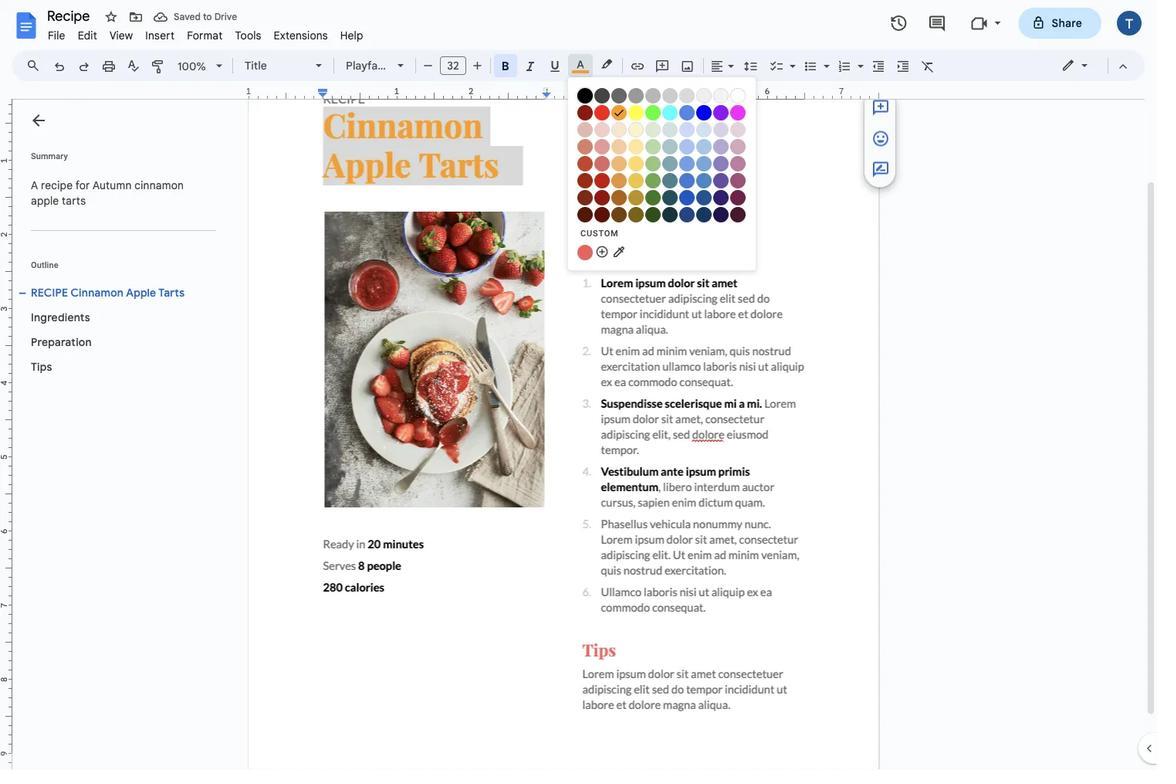 Task type: vqa. For each thing, say whether or not it's contained in the screenshot.
Motion
no



Task type: locate. For each thing, give the bounding box(es) containing it.
styles list. title selected. option
[[245, 55, 307, 76]]

light blue 1 image
[[697, 156, 712, 171]]

purple cell
[[714, 104, 730, 120]]

dark gray 3 image
[[612, 88, 627, 104]]

1 vertical spatial size image
[[872, 160, 891, 179]]

dark green 3 image
[[646, 207, 661, 222]]

dark magenta 1 cell
[[731, 172, 747, 188]]

dark gray 3 cell
[[612, 87, 628, 104]]

dark gray 1 cell
[[646, 87, 662, 104]]

dark red 1 cell
[[595, 172, 611, 188]]

menu bar containing file
[[42, 20, 370, 46]]

tools
[[235, 29, 262, 42]]

custom color #f75d5d, close to light red 1 cell
[[578, 244, 594, 260]]

dark cyan 1 cell
[[663, 172, 679, 188]]

light orange 1 cell
[[612, 155, 628, 171]]

light gray 1 image
[[680, 88, 695, 104]]

extensions
[[274, 29, 328, 42]]

dark yellow 2 image
[[629, 190, 644, 205]]

light cyan 3 image
[[663, 122, 678, 137]]

light red 1 cell
[[595, 155, 611, 171]]

dark gray 4 image
[[595, 88, 610, 104]]

dark cornflower blue 2 cell
[[680, 189, 696, 205]]

dark gray 2 cell
[[629, 87, 645, 104]]

green cell
[[646, 104, 662, 120]]

saved to drive
[[174, 11, 237, 23]]

light red 3 image
[[595, 122, 610, 137]]

red cell
[[595, 104, 611, 120]]

size image up size image
[[872, 99, 891, 117]]

summary
[[31, 151, 68, 161]]

white image
[[731, 88, 746, 104]]

help menu item
[[334, 26, 370, 44]]

display
[[388, 59, 425, 72]]

dark yellow 3 cell
[[629, 206, 645, 222]]

light cornflower blue 2 cell
[[680, 138, 696, 154]]

custom button
[[577, 224, 748, 243]]

recipe cinnamon apple tarts
[[31, 286, 185, 299]]

dark magenta 3 image
[[731, 207, 746, 222]]

0 vertical spatial size image
[[872, 99, 891, 117]]

light orange 3 image
[[612, 122, 627, 137]]

light cornflower blue 3 image
[[680, 122, 695, 137]]

light green 1 image
[[646, 156, 661, 171]]

red image
[[595, 105, 610, 120]]

dark red berry 1 image
[[578, 173, 593, 188]]

light green 2 image
[[646, 139, 661, 154]]

cinnamon
[[71, 286, 124, 299]]

apple
[[31, 194, 59, 207]]

tarts
[[62, 194, 86, 207]]

dark orange 3 cell
[[612, 206, 628, 222]]

1 size image from the top
[[872, 99, 891, 117]]

yellow cell
[[629, 104, 645, 120]]

gray cell
[[663, 87, 679, 104]]

tools menu item
[[229, 26, 268, 44]]

highlight color image
[[599, 55, 616, 73]]

cinnamon
[[135, 178, 184, 192]]

custom menu
[[569, 0, 756, 361]]

autumn
[[93, 178, 132, 192]]

black cell
[[578, 87, 594, 104]]

5 row from the top
[[578, 138, 747, 154]]

format menu item
[[181, 26, 229, 44]]

blue cell
[[697, 104, 713, 120]]

dark cornflower blue 3 cell
[[680, 206, 696, 222]]

playfair display
[[346, 59, 425, 72]]

light blue 3 cell
[[697, 121, 713, 137]]

font list. playfair display selected. option
[[346, 55, 425, 76]]

menu bar
[[42, 20, 370, 46]]

bottom margin image
[[0, 749, 12, 770]]

Font size field
[[440, 56, 473, 76]]

blue image
[[697, 105, 712, 120]]

light green 2 cell
[[646, 138, 662, 154]]

dark cornflower blue 3 image
[[680, 207, 695, 222]]

menu bar inside menu bar banner
[[42, 20, 370, 46]]

light cyan 2 image
[[663, 139, 678, 154]]

1 row from the top
[[578, 0, 677, 361]]

dark yellow 1 cell
[[629, 172, 645, 188]]

Zoom field
[[171, 55, 229, 78]]

saved
[[174, 11, 201, 23]]

application containing share
[[0, 0, 1158, 770]]

light cyan 1 image
[[663, 156, 678, 171]]

light red berry 2 image
[[578, 139, 593, 154]]

light red berry 3 image
[[578, 122, 593, 137]]

summary element
[[23, 170, 216, 216]]

dark cyan 3 cell
[[663, 206, 679, 222]]

light red 3 cell
[[595, 121, 611, 137]]

magenta image
[[731, 105, 746, 120]]

dark green 3 cell
[[646, 206, 662, 222]]

light blue 1 cell
[[697, 155, 713, 171]]

dark yellow 2 cell
[[629, 189, 645, 205]]

dark blue 2 image
[[697, 190, 712, 205]]

application
[[0, 0, 1158, 770]]

left margin image
[[249, 87, 328, 99]]

light magenta 3 image
[[731, 122, 746, 137]]

3 row from the top
[[578, 104, 747, 120]]

8 row from the top
[[578, 189, 747, 205]]

dark green 2 cell
[[646, 189, 662, 205]]

light cyan 3 cell
[[663, 121, 679, 137]]

dark cyan 1 image
[[663, 173, 678, 188]]

size image
[[872, 99, 891, 117], [872, 160, 891, 179]]

apple
[[126, 286, 156, 299]]

light yellow 3 cell
[[629, 121, 645, 137]]

light orange 2 image
[[612, 139, 627, 154]]

dark green 2 image
[[646, 190, 661, 205]]

dark red berry 3 cell
[[578, 206, 594, 222]]

light cornflower blue 1 image
[[680, 156, 695, 171]]

dark purple 1 image
[[714, 173, 729, 188]]

view menu item
[[103, 26, 139, 44]]

dark green 1 image
[[646, 173, 661, 188]]

Rename text field
[[42, 6, 99, 25]]

summary heading
[[31, 150, 68, 162]]

light magenta 1 image
[[731, 156, 746, 171]]

2 size image from the top
[[872, 160, 891, 179]]

dark red 2 cell
[[595, 189, 611, 205]]

purple image
[[714, 105, 729, 120]]

main toolbar
[[46, 0, 941, 599]]

light blue 2 cell
[[697, 138, 713, 154]]

light yellow 2 cell
[[629, 138, 645, 154]]

dark gray 2 image
[[629, 88, 644, 104]]

row
[[578, 0, 677, 361], [578, 87, 747, 104], [578, 104, 747, 120], [578, 121, 747, 137], [578, 138, 747, 154], [578, 155, 747, 171], [578, 172, 747, 188], [578, 189, 747, 205], [578, 206, 747, 222]]

light gray 2 image
[[697, 88, 712, 104]]

4 row from the top
[[578, 121, 747, 137]]

dark magenta 2 cell
[[731, 189, 747, 205]]

insert image image
[[679, 55, 697, 76]]

checklist menu image
[[786, 56, 796, 61]]

size image down size image
[[872, 160, 891, 179]]

dark blue 1 image
[[697, 173, 712, 188]]

dark red 3 image
[[595, 207, 610, 222]]

light red 2 cell
[[595, 138, 611, 154]]

dark cornflower blue 1 image
[[680, 173, 695, 188]]

dark purple 2 image
[[714, 190, 729, 205]]

light magenta 2 cell
[[731, 138, 747, 154]]

drive
[[214, 11, 237, 23]]

insert
[[145, 29, 175, 42]]



Task type: describe. For each thing, give the bounding box(es) containing it.
share
[[1052, 16, 1083, 30]]

tips
[[31, 360, 52, 373]]

dark cyan 2 cell
[[663, 189, 679, 205]]

1
[[246, 86, 251, 97]]

light gray 1 cell
[[680, 87, 696, 104]]

file menu item
[[42, 26, 72, 44]]

dark red berry 1 cell
[[578, 172, 594, 188]]

red berry cell
[[578, 104, 594, 120]]

light magenta 1 cell
[[731, 155, 747, 171]]

file
[[48, 29, 65, 42]]

dark yellow 3 image
[[629, 207, 644, 222]]

Menus field
[[19, 55, 53, 76]]

tarts
[[159, 286, 185, 299]]

light orange 3 cell
[[612, 121, 628, 137]]

light red berry 1 cell
[[578, 155, 594, 171]]

light purple 1 image
[[714, 156, 729, 171]]

edit
[[78, 29, 97, 42]]

dark purple 3 image
[[714, 207, 729, 222]]

menu bar banner
[[0, 0, 1158, 770]]

dark cornflower blue 1 cell
[[680, 172, 696, 188]]

magenta cell
[[731, 104, 747, 120]]

light blue 3 image
[[697, 122, 712, 137]]

2 row from the top
[[578, 87, 747, 104]]

ingredients
[[31, 311, 90, 324]]

dark red 1 image
[[595, 173, 610, 188]]

light cyan 1 cell
[[663, 155, 679, 171]]

dark red berry 2 cell
[[578, 189, 594, 205]]

dark green 1 cell
[[646, 172, 662, 188]]

dark gray 1 image
[[646, 88, 661, 104]]

outline heading
[[12, 259, 222, 280]]

black image
[[578, 88, 593, 104]]

light yellow 3 image
[[629, 122, 644, 137]]

light purple 2 image
[[714, 139, 729, 154]]

orange image
[[612, 105, 627, 120]]

dark orange 1 image
[[612, 173, 627, 188]]

dark cornflower blue 2 image
[[680, 190, 695, 205]]

title
[[245, 59, 267, 72]]

dark cyan 2 image
[[663, 190, 678, 205]]

insert menu item
[[139, 26, 181, 44]]

light yellow 2 image
[[629, 139, 644, 154]]

red berry image
[[578, 105, 593, 120]]

line & paragraph spacing image
[[743, 55, 760, 76]]

light cyan 2 cell
[[663, 138, 679, 154]]

share button
[[1019, 8, 1102, 39]]

recipe
[[31, 286, 68, 299]]

orange cell
[[612, 104, 628, 120]]

dark blue 3 image
[[697, 207, 712, 222]]

yellow image
[[629, 105, 644, 120]]

light cornflower blue 1 cell
[[680, 155, 696, 171]]

7 row from the top
[[578, 172, 747, 188]]

playfair
[[346, 59, 385, 72]]

for
[[76, 178, 90, 192]]

recipe
[[41, 178, 73, 192]]

mode and view toolbar
[[1051, 50, 1136, 81]]

Star checkbox
[[100, 6, 122, 28]]

view
[[110, 29, 133, 42]]

light gray 2 cell
[[697, 87, 713, 104]]

light magenta 2 image
[[731, 139, 746, 154]]

dark cyan 3 image
[[663, 207, 678, 222]]

light purple 2 cell
[[714, 138, 730, 154]]

light magenta 3 cell
[[731, 121, 747, 137]]

dark red berry 2 image
[[578, 190, 593, 205]]

dark gray 4 cell
[[595, 87, 611, 104]]

light yellow 1 image
[[629, 156, 644, 171]]

edit menu item
[[72, 26, 103, 44]]

dark orange 2 cell
[[612, 189, 628, 205]]

light red 1 image
[[595, 156, 610, 171]]

green image
[[646, 105, 661, 120]]

light red 2 image
[[595, 139, 610, 154]]

gray image
[[663, 88, 678, 104]]

light purple 3 cell
[[714, 121, 730, 137]]

dark blue 2 cell
[[697, 189, 713, 205]]

Font size text field
[[441, 56, 466, 75]]

light red berry 2 cell
[[578, 138, 594, 154]]

light green 1 cell
[[646, 155, 662, 171]]

dark orange 1 cell
[[612, 172, 628, 188]]

dark purple 3 cell
[[714, 206, 730, 222]]

dark red berry 3 image
[[578, 207, 593, 222]]

dark purple 1 cell
[[714, 172, 730, 188]]

cornflower blue image
[[680, 105, 695, 120]]

dark purple 2 cell
[[714, 189, 730, 205]]

light orange 1 image
[[612, 156, 627, 171]]

light purple 1 cell
[[714, 155, 730, 171]]

to
[[203, 11, 212, 23]]

right margin image
[[801, 87, 879, 99]]

extensions menu item
[[268, 26, 334, 44]]

light green 3 image
[[646, 122, 661, 137]]

light green 3 cell
[[646, 121, 662, 137]]

document outline element
[[12, 100, 222, 770]]

light cornflower blue 2 image
[[680, 139, 695, 154]]

saved to drive button
[[150, 6, 241, 28]]

a
[[31, 178, 38, 192]]

dark magenta 2 image
[[731, 190, 746, 205]]

cyan image
[[663, 105, 678, 120]]

6 row from the top
[[578, 155, 747, 171]]

dark orange 3 image
[[612, 207, 627, 222]]

dark orange 2 image
[[612, 190, 627, 205]]

9 row from the top
[[578, 206, 747, 222]]

help
[[340, 29, 364, 42]]

dark magenta 1 image
[[731, 173, 746, 188]]

light purple 3 image
[[714, 122, 729, 137]]

custom
[[581, 228, 619, 238]]

outline
[[31, 260, 58, 270]]

dark yellow 1 image
[[629, 173, 644, 188]]

light cornflower blue 3 cell
[[680, 121, 696, 137]]

light red berry 1 image
[[578, 156, 593, 171]]

dark blue 3 cell
[[697, 206, 713, 222]]

cyan cell
[[663, 104, 679, 120]]

cornflower blue cell
[[680, 104, 696, 120]]

custom color #f75d5d, close to light red 1 image
[[578, 245, 593, 260]]

dark red 2 image
[[595, 190, 610, 205]]

dark magenta 3 cell
[[731, 206, 747, 222]]

a recipe for autumn cinnamon apple tarts
[[31, 178, 187, 207]]

Zoom text field
[[174, 56, 211, 77]]

dark red 3 cell
[[595, 206, 611, 222]]

dark blue 1 cell
[[697, 172, 713, 188]]

light yellow 1 cell
[[629, 155, 645, 171]]

format
[[187, 29, 223, 42]]

light red berry 3 cell
[[578, 121, 594, 137]]

light orange 2 cell
[[612, 138, 628, 154]]

light gray 3 cell
[[714, 87, 730, 104]]

preparation
[[31, 335, 92, 349]]

light gray 3 image
[[714, 88, 729, 104]]

size image
[[872, 129, 891, 148]]

light blue 2 image
[[697, 139, 712, 154]]



